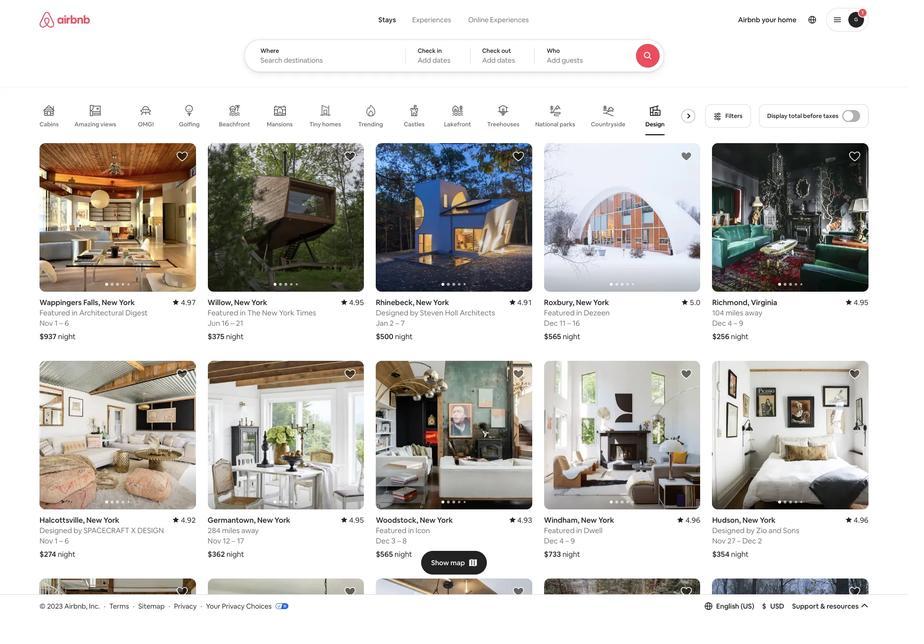Task type: vqa. For each thing, say whether or not it's contained in the screenshot.


Task type: describe. For each thing, give the bounding box(es) containing it.
stays
[[379, 15, 396, 24]]

designed for 1
[[40, 526, 72, 535]]

display total before taxes
[[768, 112, 839, 120]]

terms link
[[109, 602, 129, 611]]

digest
[[125, 308, 148, 318]]

countryside
[[591, 121, 626, 128]]

dec for 4.96
[[545, 536, 558, 546]]

miles inside richmond, virginia 104 miles away dec 4 – 9 $256 night
[[726, 308, 744, 318]]

online experiences link
[[460, 10, 538, 30]]

online experiences
[[469, 15, 529, 24]]

new for hudson, new york designed by zio and sons nov 27 – dec 2 $354 night
[[743, 516, 759, 525]]

roxbury, new york featured in dezeen dec 11 – 16 $565 night
[[545, 298, 610, 341]]

new right the
[[262, 308, 278, 318]]

parks
[[560, 120, 576, 128]]

home
[[778, 15, 797, 24]]

dwell
[[584, 526, 603, 535]]

11
[[560, 319, 566, 328]]

Where field
[[261, 56, 390, 65]]

4.95 out of 5 average rating image for willow, new york featured in the new york times jun 16 – 21 $375 night
[[341, 298, 364, 307]]

4.97
[[181, 298, 196, 307]]

add to wishlist: richmond, virginia image
[[850, 151, 861, 163]]

stays button
[[371, 10, 404, 30]]

architectural
[[79, 308, 124, 318]]

4 inside richmond, virginia 104 miles away dec 4 – 9 $256 night
[[728, 319, 733, 328]]

– inside halcottsville, new york designed by spacecraft x design nov 1 – 6 $274 night
[[59, 536, 63, 546]]

7
[[401, 319, 405, 328]]

check out add dates
[[483, 47, 515, 65]]

halcottsville,
[[40, 516, 85, 525]]

1 for 4.92
[[55, 536, 58, 546]]

views
[[100, 120, 116, 128]]

nov for designed by spacecraft x design
[[40, 536, 53, 546]]

1 privacy from the left
[[174, 602, 197, 611]]

x
[[131, 526, 136, 535]]

dec inside hudson, new york designed by zio and sons nov 27 – dec 2 $354 night
[[743, 536, 757, 546]]

hudson,
[[713, 516, 742, 525]]

4.96 out of 5 average rating image
[[846, 516, 869, 525]]

add for check in add dates
[[418, 56, 431, 65]]

show map
[[432, 559, 465, 568]]

featured for willow, new york
[[208, 308, 238, 318]]

jan
[[376, 319, 388, 328]]

night inside rhinebeck, new york designed by steven holl architects jan 2 – 7 $500 night
[[395, 332, 413, 341]]

night inside hudson, new york designed by zio and sons nov 27 – dec 2 $354 night
[[732, 550, 749, 559]]

designed for 2
[[376, 308, 409, 318]]

night inside willow, new york featured in the new york times jun 16 – 21 $375 night
[[226, 332, 244, 341]]

add to wishlist: woodstock, new york image
[[513, 369, 525, 380]]

airbnb your home link
[[733, 9, 803, 30]]

rhinebeck, new york designed by steven holl architects jan 2 – 7 $500 night
[[376, 298, 496, 341]]

night inside roxbury, new york featured in dezeen dec 11 – 16 $565 night
[[563, 332, 581, 341]]

out
[[502, 47, 511, 55]]

york for willow, new york featured in the new york times jun 16 – 21 $375 night
[[252, 298, 267, 307]]

nov inside germantown, new york 284 miles away nov 12 – 17 $362 night
[[208, 536, 221, 546]]

4.96 for hudson, new york designed by zio and sons nov 27 – dec 2 $354 night
[[854, 516, 869, 525]]

miles inside germantown, new york 284 miles away nov 12 – 17 $362 night
[[222, 526, 240, 535]]

group containing amazing views
[[40, 97, 700, 135]]

27
[[728, 536, 736, 546]]

104
[[713, 308, 725, 318]]

golfing
[[179, 121, 200, 128]]

$ usd
[[763, 602, 785, 611]]

zio
[[757, 526, 768, 535]]

2 privacy from the left
[[222, 602, 245, 611]]

omg!
[[138, 121, 154, 128]]

new for roxbury, new york featured in dezeen dec 11 – 16 $565 night
[[576, 298, 592, 307]]

new for windham, new york featured in dwell dec 4 – 9 $733 night
[[582, 516, 597, 525]]

national parks
[[536, 120, 576, 128]]

add to wishlist: front royal, virginia image
[[850, 586, 861, 598]]

check for check out add dates
[[483, 47, 501, 55]]

experiences inside online experiences link
[[491, 15, 529, 24]]

$733
[[545, 550, 561, 559]]

steven
[[420, 308, 444, 318]]

– inside willow, new york featured in the new york times jun 16 – 21 $375 night
[[231, 319, 235, 328]]

windham,
[[545, 516, 580, 525]]

night inside germantown, new york 284 miles away nov 12 – 17 $362 night
[[227, 550, 244, 559]]

windham, new york featured in dwell dec 4 – 9 $733 night
[[545, 516, 615, 559]]

4.93
[[518, 516, 533, 525]]

12
[[223, 536, 230, 546]]

– inside roxbury, new york featured in dezeen dec 11 – 16 $565 night
[[568, 319, 571, 328]]

amazing views
[[75, 120, 116, 128]]

2 inside rhinebeck, new york designed by steven holl architects jan 2 – 7 $500 night
[[390, 319, 394, 328]]

where
[[261, 47, 279, 55]]

dates for check out add dates
[[498, 56, 515, 65]]

support & resources button
[[793, 602, 869, 611]]

– inside richmond, virginia 104 miles away dec 4 – 9 $256 night
[[734, 319, 738, 328]]

$500
[[376, 332, 394, 341]]

16 inside roxbury, new york featured in dezeen dec 11 – 16 $565 night
[[573, 319, 580, 328]]

jun
[[208, 319, 220, 328]]

night inside the windham, new york featured in dwell dec 4 – 9 $733 night
[[563, 550, 581, 559]]

wappingers
[[40, 298, 82, 307]]

in for windham, new york featured in dwell dec 4 – 9 $733 night
[[577, 526, 583, 535]]

map
[[451, 559, 465, 568]]

– inside the woodstock, new york featured in icon dec 3 – 8 $565 night
[[397, 536, 401, 546]]

5.0 out of 5 average rating image
[[683, 298, 701, 307]]

mansions
[[267, 121, 293, 128]]

tiny homes
[[310, 121, 341, 128]]

before
[[804, 112, 823, 120]]

times
[[296, 308, 316, 318]]

add to wishlist: rhinebeck, new york image
[[513, 151, 525, 163]]

add to wishlist: germantown, new york image
[[345, 369, 356, 380]]

show
[[432, 559, 449, 568]]

add to wishlist: hudson, new york image
[[850, 369, 861, 380]]

check in add dates
[[418, 47, 451, 65]]

design
[[137, 526, 164, 535]]

– inside rhinebeck, new york designed by steven holl architects jan 2 – 7 $500 night
[[396, 319, 399, 328]]

add to wishlist: bethesda, maryland image
[[513, 586, 525, 598]]

add to wishlist: willow, new york image
[[345, 151, 356, 163]]

add to wishlist: wappingers falls, new york image
[[176, 151, 188, 163]]

4.91
[[518, 298, 533, 307]]

1 for 4.97
[[55, 319, 58, 328]]

experiences button
[[404, 10, 460, 30]]

$256
[[713, 332, 730, 341]]

new for woodstock, new york featured in icon dec 3 – 8 $565 night
[[420, 516, 436, 525]]

2 · from the left
[[133, 602, 135, 611]]

filters button
[[706, 104, 752, 128]]

featured for windham, new york
[[545, 526, 575, 535]]

holl
[[445, 308, 458, 318]]

support
[[793, 602, 820, 611]]

featured for woodstock, new york
[[376, 526, 407, 535]]

in for willow, new york featured in the new york times jun 16 – 21 $375 night
[[240, 308, 246, 318]]

dezeen
[[584, 308, 610, 318]]

17
[[237, 536, 244, 546]]

$937
[[40, 332, 57, 341]]

castles
[[404, 121, 425, 128]]

4.93 out of 5 average rating image
[[510, 516, 533, 525]]

add for check out add dates
[[483, 56, 496, 65]]

airbnb
[[739, 15, 761, 24]]

sitemap
[[138, 602, 165, 611]]

trending
[[359, 121, 383, 128]]

in for woodstock, new york featured in icon dec 3 – 8 $565 night
[[408, 526, 414, 535]]

in inside "wappingers falls, new york featured in architectural digest nov 1 – 6 $937 night"
[[72, 308, 78, 318]]

online
[[469, 15, 489, 24]]

– inside the windham, new york featured in dwell dec 4 – 9 $733 night
[[566, 536, 570, 546]]

total
[[789, 112, 803, 120]]

$565 for woodstock, new york featured in icon dec 3 – 8 $565 night
[[376, 550, 393, 559]]

4.95 for willow, new york featured in the new york times jun 16 – 21 $375 night
[[349, 298, 364, 307]]

national
[[536, 120, 559, 128]]

5.0
[[690, 298, 701, 307]]

germantown, new york 284 miles away nov 12 – 17 $362 night
[[208, 516, 291, 559]]

roxbury,
[[545, 298, 575, 307]]

falls,
[[83, 298, 100, 307]]

nov for featured in architectural digest
[[40, 319, 53, 328]]

in for roxbury, new york featured in dezeen dec 11 – 16 $565 night
[[577, 308, 583, 318]]

germantown,
[[208, 516, 256, 525]]

english (us)
[[717, 602, 755, 611]]



Task type: locate. For each thing, give the bounding box(es) containing it.
display total before taxes button
[[759, 104, 869, 128]]

$565 down the 3
[[376, 550, 393, 559]]

filters
[[726, 112, 743, 120]]

hudson, new york designed by zio and sons nov 27 – dec 2 $354 night
[[713, 516, 800, 559]]

0 horizontal spatial 4.96
[[686, 516, 701, 525]]

miles
[[726, 308, 744, 318], [222, 526, 240, 535]]

1 vertical spatial away
[[242, 526, 259, 535]]

new for willow, new york featured in the new york times jun 16 – 21 $375 night
[[234, 298, 250, 307]]

in down wappingers
[[72, 308, 78, 318]]

by inside halcottsville, new york designed by spacecraft x design nov 1 – 6 $274 night
[[74, 526, 82, 535]]

4.91 out of 5 average rating image
[[510, 298, 533, 307]]

0 horizontal spatial add
[[418, 56, 431, 65]]

0 vertical spatial 4
[[728, 319, 733, 328]]

0 horizontal spatial away
[[242, 526, 259, 535]]

night inside halcottsville, new york designed by spacecraft x design nov 1 – 6 $274 night
[[58, 550, 75, 559]]

designed down rhinebeck,
[[376, 308, 409, 318]]

6 down wappingers
[[65, 319, 69, 328]]

0 horizontal spatial experiences
[[413, 15, 451, 24]]

new inside hudson, new york designed by zio and sons nov 27 – dec 2 $354 night
[[743, 516, 759, 525]]

none search field containing stays
[[244, 0, 692, 72]]

by left zio
[[747, 526, 755, 535]]

dec up $733
[[545, 536, 558, 546]]

2 experiences from the left
[[491, 15, 529, 24]]

featured inside "wappingers falls, new york featured in architectural digest nov 1 – 6 $937 night"
[[40, 308, 70, 318]]

featured
[[40, 308, 70, 318], [208, 308, 238, 318], [545, 308, 575, 318], [545, 526, 575, 535], [376, 526, 407, 535]]

woodstock,
[[376, 516, 419, 525]]

away
[[746, 308, 763, 318], [242, 526, 259, 535]]

– inside germantown, new york 284 miles away nov 12 – 17 $362 night
[[232, 536, 236, 546]]

york inside hudson, new york designed by zio and sons nov 27 – dec 2 $354 night
[[761, 516, 776, 525]]

1 vertical spatial 9
[[571, 536, 575, 546]]

designed for 27
[[713, 526, 745, 535]]

new up zio
[[743, 516, 759, 525]]

– down windham, at the right bottom of page
[[566, 536, 570, 546]]

1 horizontal spatial 2
[[758, 536, 763, 546]]

night
[[58, 332, 76, 341], [226, 332, 244, 341], [563, 332, 581, 341], [395, 332, 413, 341], [732, 332, 749, 341], [58, 550, 75, 559], [227, 550, 244, 559], [563, 550, 581, 559], [395, 550, 412, 559], [732, 550, 749, 559]]

·
[[104, 602, 105, 611], [133, 602, 135, 611], [169, 602, 170, 611], [201, 602, 202, 611]]

amazing
[[75, 120, 99, 128]]

2 6 from the top
[[65, 536, 69, 546]]

2 down zio
[[758, 536, 763, 546]]

york inside the woodstock, new york featured in icon dec 3 – 8 $565 night
[[438, 516, 453, 525]]

2 horizontal spatial add
[[547, 56, 561, 65]]

away up 17
[[242, 526, 259, 535]]

16 inside willow, new york featured in the new york times jun 16 – 21 $375 night
[[222, 319, 229, 328]]

dates down experiences button
[[433, 56, 451, 65]]

– inside hudson, new york designed by zio and sons nov 27 – dec 2 $354 night
[[738, 536, 741, 546]]

add down who
[[547, 56, 561, 65]]

check left the out
[[483, 47, 501, 55]]

english (us) button
[[705, 602, 755, 611]]

dates for check in add dates
[[433, 56, 451, 65]]

new for rhinebeck, new york designed by steven holl architects jan 2 – 7 $500 night
[[416, 298, 432, 307]]

4.96
[[686, 516, 701, 525], [854, 516, 869, 525]]

night down '8'
[[395, 550, 412, 559]]

· left your
[[201, 602, 202, 611]]

2023
[[47, 602, 63, 611]]

richmond, virginia 104 miles away dec 4 – 9 $256 night
[[713, 298, 778, 341]]

– right 11
[[568, 319, 571, 328]]

new inside germantown, new york 284 miles away nov 12 – 17 $362 night
[[257, 516, 273, 525]]

add to wishlist: roxbury, new york image
[[681, 151, 693, 163]]

4 · from the left
[[201, 602, 202, 611]]

new inside the windham, new york featured in dwell dec 4 – 9 $733 night
[[582, 516, 597, 525]]

3 · from the left
[[169, 602, 170, 611]]

nov
[[40, 319, 53, 328], [40, 536, 53, 546], [208, 536, 221, 546], [713, 536, 726, 546]]

9 inside the windham, new york featured in dwell dec 4 – 9 $733 night
[[571, 536, 575, 546]]

in left icon on the left bottom of page
[[408, 526, 414, 535]]

1 inside dropdown button
[[862, 9, 864, 16]]

4.96 for windham, new york featured in dwell dec 4 – 9 $733 night
[[686, 516, 701, 525]]

profile element
[[553, 0, 869, 40]]

0 vertical spatial 6
[[65, 319, 69, 328]]

designed down hudson,
[[713, 526, 745, 535]]

designed inside rhinebeck, new york designed by steven holl architects jan 2 – 7 $500 night
[[376, 308, 409, 318]]

in left dwell at right
[[577, 526, 583, 535]]

1 vertical spatial 1
[[55, 319, 58, 328]]

woodstock, new york featured in icon dec 3 – 8 $565 night
[[376, 516, 453, 559]]

0 vertical spatial 9
[[740, 319, 744, 328]]

what can we help you find? tab list
[[371, 10, 460, 30]]

1 horizontal spatial miles
[[726, 308, 744, 318]]

terms · sitemap · privacy
[[109, 602, 197, 611]]

16 right "jun"
[[222, 319, 229, 328]]

wappingers falls, new york featured in architectural digest nov 1 – 6 $937 night
[[40, 298, 148, 341]]

· left privacy link
[[169, 602, 170, 611]]

4.95 out of 5 average rating image left rhinebeck,
[[341, 298, 364, 307]]

new inside roxbury, new york featured in dezeen dec 11 – 16 $565 night
[[576, 298, 592, 307]]

dec for 5.0
[[545, 319, 558, 328]]

$565 inside the woodstock, new york featured in icon dec 3 – 8 $565 night
[[376, 550, 393, 559]]

by down 'halcottsville,' at bottom left
[[74, 526, 82, 535]]

night right $256
[[732, 332, 749, 341]]

9 down richmond,
[[740, 319, 744, 328]]

resources
[[827, 602, 859, 611]]

0 horizontal spatial check
[[418, 47, 436, 55]]

0 horizontal spatial designed
[[40, 526, 72, 535]]

support & resources
[[793, 602, 859, 611]]

1 inside halcottsville, new york designed by spacecraft x design nov 1 – 6 $274 night
[[55, 536, 58, 546]]

1 horizontal spatial designed
[[376, 308, 409, 318]]

0 vertical spatial away
[[746, 308, 763, 318]]

experiences right online
[[491, 15, 529, 24]]

in inside the windham, new york featured in dwell dec 4 – 9 $733 night
[[577, 526, 583, 535]]

2 right jan
[[390, 319, 394, 328]]

4.92 out of 5 average rating image
[[173, 516, 196, 525]]

$375
[[208, 332, 225, 341]]

1 4.95 out of 5 average rating image from the top
[[341, 298, 364, 307]]

york
[[119, 298, 135, 307], [252, 298, 267, 307], [594, 298, 610, 307], [434, 298, 449, 307], [279, 308, 294, 318], [104, 516, 119, 525], [275, 516, 291, 525], [599, 516, 615, 525], [438, 516, 453, 525], [761, 516, 776, 525]]

1 horizontal spatial add
[[483, 56, 496, 65]]

9 inside richmond, virginia 104 miles away dec 4 – 9 $256 night
[[740, 319, 744, 328]]

york inside roxbury, new york featured in dezeen dec 11 – 16 $565 night
[[594, 298, 610, 307]]

usd
[[771, 602, 785, 611]]

4 up $256
[[728, 319, 733, 328]]

york inside rhinebeck, new york designed by steven holl architects jan 2 – 7 $500 night
[[434, 298, 449, 307]]

york inside "wappingers falls, new york featured in architectural digest nov 1 – 6 $937 night"
[[119, 298, 135, 307]]

2 4.95 out of 5 average rating image from the top
[[341, 516, 364, 525]]

dec inside roxbury, new york featured in dezeen dec 11 – 16 $565 night
[[545, 319, 558, 328]]

6 down 'halcottsville,' at bottom left
[[65, 536, 69, 546]]

york for rhinebeck, new york designed by steven holl architects jan 2 – 7 $500 night
[[434, 298, 449, 307]]

new up icon on the left bottom of page
[[420, 516, 436, 525]]

2 inside hudson, new york designed by zio and sons nov 27 – dec 2 $354 night
[[758, 536, 763, 546]]

new for germantown, new york 284 miles away nov 12 – 17 $362 night
[[257, 516, 273, 525]]

0 vertical spatial miles
[[726, 308, 744, 318]]

in inside the woodstock, new york featured in icon dec 3 – 8 $565 night
[[408, 526, 414, 535]]

0 vertical spatial 4.95 out of 5 average rating image
[[341, 298, 364, 307]]

add to wishlist: brigantine, new jersey image
[[345, 586, 356, 598]]

night down 11
[[563, 332, 581, 341]]

4.95 out of 5 average rating image
[[341, 298, 364, 307], [341, 516, 364, 525]]

1 6 from the top
[[65, 319, 69, 328]]

© 2023 airbnb, inc. ·
[[40, 602, 105, 611]]

4.95 out of 5 average rating image for germantown, new york 284 miles away nov 12 – 17 $362 night
[[341, 516, 364, 525]]

6 for by
[[65, 536, 69, 546]]

featured down wappingers
[[40, 308, 70, 318]]

night inside the woodstock, new york featured in icon dec 3 – 8 $565 night
[[395, 550, 412, 559]]

by inside hudson, new york designed by zio and sons nov 27 – dec 2 $354 night
[[747, 526, 755, 535]]

dates inside the check out add dates
[[498, 56, 515, 65]]

airbnb,
[[64, 602, 87, 611]]

4 up $733
[[560, 536, 564, 546]]

night down 7
[[395, 332, 413, 341]]

privacy
[[174, 602, 197, 611], [222, 602, 245, 611]]

1 button
[[827, 8, 869, 32]]

miles down richmond,
[[726, 308, 744, 318]]

new up the
[[234, 298, 250, 307]]

dec inside the woodstock, new york featured in icon dec 3 – 8 $565 night
[[376, 536, 390, 546]]

$565 for roxbury, new york featured in dezeen dec 11 – 16 $565 night
[[545, 332, 562, 341]]

add to wishlist: halcottsville, new york image
[[176, 369, 188, 380]]

©
[[40, 602, 46, 611]]

– left 7
[[396, 319, 399, 328]]

0 vertical spatial 1
[[862, 9, 864, 16]]

your
[[206, 602, 221, 611]]

add to wishlist: windham, new york image
[[681, 369, 693, 380]]

dec left the 3
[[376, 536, 390, 546]]

2 16 from the left
[[573, 319, 580, 328]]

featured inside the woodstock, new york featured in icon dec 3 – 8 $565 night
[[376, 526, 407, 535]]

$362
[[208, 550, 225, 559]]

nov inside halcottsville, new york designed by spacecraft x design nov 1 – 6 $274 night
[[40, 536, 53, 546]]

display
[[768, 112, 788, 120]]

york inside the windham, new york featured in dwell dec 4 – 9 $733 night
[[599, 516, 615, 525]]

choices
[[246, 602, 272, 611]]

treehouses
[[488, 121, 520, 128]]

1 vertical spatial $565
[[376, 550, 393, 559]]

cabins
[[40, 121, 59, 128]]

stays tab panel
[[244, 40, 692, 72]]

dec for 4.93
[[376, 536, 390, 546]]

sitemap link
[[138, 602, 165, 611]]

york inside halcottsville, new york designed by spacecraft x design nov 1 – 6 $274 night
[[104, 516, 119, 525]]

new up dwell at right
[[582, 516, 597, 525]]

away inside richmond, virginia 104 miles away dec 4 – 9 $256 night
[[746, 308, 763, 318]]

in up 21
[[240, 308, 246, 318]]

– down richmond,
[[734, 319, 738, 328]]

1 vertical spatial miles
[[222, 526, 240, 535]]

new up architectural
[[102, 298, 118, 307]]

4
[[728, 319, 733, 328], [560, 536, 564, 546]]

– right the 3
[[397, 536, 401, 546]]

in
[[437, 47, 442, 55], [72, 308, 78, 318], [240, 308, 246, 318], [577, 308, 583, 318], [577, 526, 583, 535], [408, 526, 414, 535]]

4.95
[[349, 298, 364, 307], [854, 298, 869, 307], [349, 516, 364, 525]]

by for zio
[[747, 526, 755, 535]]

in inside roxbury, new york featured in dezeen dec 11 – 16 $565 night
[[577, 308, 583, 318]]

featured for roxbury, new york
[[545, 308, 575, 318]]

dec right 27
[[743, 536, 757, 546]]

by left steven
[[410, 308, 419, 318]]

nov down 284
[[208, 536, 221, 546]]

2 add from the left
[[483, 56, 496, 65]]

4.97 out of 5 average rating image
[[173, 298, 196, 307]]

4 inside the windham, new york featured in dwell dec 4 – 9 $733 night
[[560, 536, 564, 546]]

– inside "wappingers falls, new york featured in architectural digest nov 1 – 6 $937 night"
[[59, 319, 63, 328]]

1 16 from the left
[[222, 319, 229, 328]]

9 down windham, at the right bottom of page
[[571, 536, 575, 546]]

night down 21
[[226, 332, 244, 341]]

– right 27
[[738, 536, 741, 546]]

0 horizontal spatial 4
[[560, 536, 564, 546]]

0 horizontal spatial miles
[[222, 526, 240, 535]]

$565
[[545, 332, 562, 341], [376, 550, 393, 559]]

featured inside roxbury, new york featured in dezeen dec 11 – 16 $565 night
[[545, 308, 575, 318]]

2 horizontal spatial designed
[[713, 526, 745, 535]]

designed down 'halcottsville,' at bottom left
[[40, 526, 72, 535]]

0 horizontal spatial dates
[[433, 56, 451, 65]]

– down 'halcottsville,' at bottom left
[[59, 536, 63, 546]]

in inside "check in add dates"
[[437, 47, 442, 55]]

1 horizontal spatial 4.96
[[854, 516, 869, 525]]

2 dates from the left
[[498, 56, 515, 65]]

inc.
[[89, 602, 100, 611]]

· right inc.
[[104, 602, 105, 611]]

1 horizontal spatial check
[[483, 47, 501, 55]]

4.95 for germantown, new york 284 miles away nov 12 – 17 $362 night
[[349, 516, 364, 525]]

new for halcottsville, new york designed by spacecraft x design nov 1 – 6 $274 night
[[86, 516, 102, 525]]

away down virginia
[[746, 308, 763, 318]]

featured down windham, at the right bottom of page
[[545, 526, 575, 535]]

featured down willow,
[[208, 308, 238, 318]]

check down experiences button
[[418, 47, 436, 55]]

by for steven
[[410, 308, 419, 318]]

dates inside "check in add dates"
[[433, 56, 451, 65]]

2 4.96 from the left
[[854, 516, 869, 525]]

guests
[[562, 56, 583, 65]]

check for check in add dates
[[418, 47, 436, 55]]

airbnb your home
[[739, 15, 797, 24]]

new up "spacecraft"
[[86, 516, 102, 525]]

0 horizontal spatial 9
[[571, 536, 575, 546]]

privacy down add to wishlist: hillsdale, new york 'image'
[[174, 602, 197, 611]]

night down 17
[[227, 550, 244, 559]]

$565 down 11
[[545, 332, 562, 341]]

lakefront
[[444, 121, 472, 128]]

check inside the check out add dates
[[483, 47, 501, 55]]

add inside "check in add dates"
[[418, 56, 431, 65]]

1 vertical spatial 6
[[65, 536, 69, 546]]

new inside rhinebeck, new york designed by steven holl architects jan 2 – 7 $500 night
[[416, 298, 432, 307]]

spacecraft
[[84, 526, 129, 535]]

1 horizontal spatial $565
[[545, 332, 562, 341]]

night down 27
[[732, 550, 749, 559]]

the
[[248, 308, 261, 318]]

dec
[[545, 319, 558, 328], [713, 319, 727, 328], [545, 536, 558, 546], [376, 536, 390, 546], [743, 536, 757, 546]]

icon
[[416, 526, 430, 535]]

1 horizontal spatial experiences
[[491, 15, 529, 24]]

designed inside halcottsville, new york designed by spacecraft x design nov 1 – 6 $274 night
[[40, 526, 72, 535]]

nov inside hudson, new york designed by zio and sons nov 27 – dec 2 $354 night
[[713, 536, 726, 546]]

add inside the check out add dates
[[483, 56, 496, 65]]

1 inside "wappingers falls, new york featured in architectural digest nov 1 – 6 $937 night"
[[55, 319, 58, 328]]

4.95 out of 5 average rating image left woodstock,
[[341, 516, 364, 525]]

4.95 out of 5 average rating image
[[846, 298, 869, 307]]

– left 17
[[232, 536, 236, 546]]

6 inside "wappingers falls, new york featured in architectural digest nov 1 – 6 $937 night"
[[65, 319, 69, 328]]

2 horizontal spatial by
[[747, 526, 755, 535]]

experiences up "check in add dates"
[[413, 15, 451, 24]]

night right $733
[[563, 550, 581, 559]]

nov for designed by zio and sons
[[713, 536, 726, 546]]

york for windham, new york featured in dwell dec 4 – 9 $733 night
[[599, 516, 615, 525]]

1 horizontal spatial away
[[746, 308, 763, 318]]

1 horizontal spatial 9
[[740, 319, 744, 328]]

dates down the out
[[498, 56, 515, 65]]

dec inside the windham, new york featured in dwell dec 4 – 9 $733 night
[[545, 536, 558, 546]]

show map button
[[422, 551, 487, 575]]

night right "$937"
[[58, 332, 76, 341]]

featured inside willow, new york featured in the new york times jun 16 – 21 $375 night
[[208, 308, 238, 318]]

group
[[40, 97, 700, 135], [40, 143, 196, 292], [208, 143, 364, 292], [376, 143, 533, 292], [545, 143, 701, 292], [713, 143, 869, 292], [40, 361, 196, 510], [208, 361, 364, 510], [376, 361, 533, 510], [545, 361, 701, 510], [713, 361, 869, 510], [40, 579, 196, 619], [208, 579, 364, 619], [376, 579, 533, 619], [545, 579, 701, 619], [713, 579, 869, 619]]

1 horizontal spatial 4
[[728, 319, 733, 328]]

add down online experiences
[[483, 56, 496, 65]]

check inside "check in add dates"
[[418, 47, 436, 55]]

architects
[[460, 308, 496, 318]]

who add guests
[[547, 47, 583, 65]]

willow, new york featured in the new york times jun 16 – 21 $375 night
[[208, 298, 316, 341]]

york inside germantown, new york 284 miles away nov 12 – 17 $362 night
[[275, 516, 291, 525]]

and
[[769, 526, 782, 535]]

0 horizontal spatial 2
[[390, 319, 394, 328]]

2 check from the left
[[483, 47, 501, 55]]

taxes
[[824, 112, 839, 120]]

1 add from the left
[[418, 56, 431, 65]]

nov left 27
[[713, 536, 726, 546]]

nov inside "wappingers falls, new york featured in architectural digest nov 1 – 6 $937 night"
[[40, 319, 53, 328]]

night inside "wappingers falls, new york featured in architectural digest nov 1 – 6 $937 night"
[[58, 332, 76, 341]]

None search field
[[244, 0, 692, 72]]

add to wishlist: kerhonkson, new york image
[[681, 586, 693, 598]]

1 vertical spatial 2
[[758, 536, 763, 546]]

– down wappingers
[[59, 319, 63, 328]]

add inside the who add guests
[[547, 56, 561, 65]]

night right $274
[[58, 550, 75, 559]]

0 vertical spatial 2
[[390, 319, 394, 328]]

check
[[418, 47, 436, 55], [483, 47, 501, 55]]

9
[[740, 319, 744, 328], [571, 536, 575, 546]]

homes
[[322, 121, 341, 128]]

featured inside the windham, new york featured in dwell dec 4 – 9 $733 night
[[545, 526, 575, 535]]

16 right 11
[[573, 319, 580, 328]]

1 experiences from the left
[[413, 15, 451, 24]]

by
[[410, 308, 419, 318], [74, 526, 82, 535], [747, 526, 755, 535]]

dec down 104 at right
[[713, 319, 727, 328]]

in down experiences button
[[437, 47, 442, 55]]

8
[[403, 536, 407, 546]]

new inside the woodstock, new york featured in icon dec 3 – 8 $565 night
[[420, 516, 436, 525]]

new up steven
[[416, 298, 432, 307]]

night inside richmond, virginia 104 miles away dec 4 – 9 $256 night
[[732, 332, 749, 341]]

dec inside richmond, virginia 104 miles away dec 4 – 9 $256 night
[[713, 319, 727, 328]]

new right 'germantown,'
[[257, 516, 273, 525]]

4.95 for richmond, virginia 104 miles away dec 4 – 9 $256 night
[[854, 298, 869, 307]]

– left 21
[[231, 319, 235, 328]]

featured down the roxbury,
[[545, 308, 575, 318]]

1 horizontal spatial privacy
[[222, 602, 245, 611]]

4.96 out of 5 average rating image
[[678, 516, 701, 525]]

1 horizontal spatial by
[[410, 308, 419, 318]]

1 dates from the left
[[433, 56, 451, 65]]

dates
[[433, 56, 451, 65], [498, 56, 515, 65]]

york for roxbury, new york featured in dezeen dec 11 – 16 $565 night
[[594, 298, 610, 307]]

privacy right your
[[222, 602, 245, 611]]

2 vertical spatial 1
[[55, 536, 58, 546]]

designed inside hudson, new york designed by zio and sons nov 27 – dec 2 $354 night
[[713, 526, 745, 535]]

1 4.96 from the left
[[686, 516, 701, 525]]

0 vertical spatial $565
[[545, 332, 562, 341]]

1 vertical spatial 4
[[560, 536, 564, 546]]

nov up "$937"
[[40, 319, 53, 328]]

by for spacecraft
[[74, 526, 82, 535]]

in left dezeen
[[577, 308, 583, 318]]

· right terms 'link'
[[133, 602, 135, 611]]

experiences inside experiences button
[[413, 15, 451, 24]]

sons
[[784, 526, 800, 535]]

by inside rhinebeck, new york designed by steven holl architects jan 2 – 7 $500 night
[[410, 308, 419, 318]]

1 horizontal spatial dates
[[498, 56, 515, 65]]

your privacy choices
[[206, 602, 272, 611]]

6 for featured
[[65, 319, 69, 328]]

–
[[59, 319, 63, 328], [231, 319, 235, 328], [568, 319, 571, 328], [396, 319, 399, 328], [734, 319, 738, 328], [59, 536, 63, 546], [232, 536, 236, 546], [566, 536, 570, 546], [397, 536, 401, 546], [738, 536, 741, 546]]

miles down 'germantown,'
[[222, 526, 240, 535]]

away inside germantown, new york 284 miles away nov 12 – 17 $362 night
[[242, 526, 259, 535]]

1 · from the left
[[104, 602, 105, 611]]

york for halcottsville, new york designed by spacecraft x design nov 1 – 6 $274 night
[[104, 516, 119, 525]]

6 inside halcottsville, new york designed by spacecraft x design nov 1 – 6 $274 night
[[65, 536, 69, 546]]

york for germantown, new york 284 miles away nov 12 – 17 $362 night
[[275, 516, 291, 525]]

your privacy choices link
[[206, 602, 289, 612]]

in inside willow, new york featured in the new york times jun 16 – 21 $375 night
[[240, 308, 246, 318]]

halcottsville, new york designed by spacecraft x design nov 1 – 6 $274 night
[[40, 516, 164, 559]]

3 add from the left
[[547, 56, 561, 65]]

$
[[763, 602, 767, 611]]

0 horizontal spatial privacy
[[174, 602, 197, 611]]

0 horizontal spatial 16
[[222, 319, 229, 328]]

$354
[[713, 550, 730, 559]]

$565 inside roxbury, new york featured in dezeen dec 11 – 16 $565 night
[[545, 332, 562, 341]]

new inside halcottsville, new york designed by spacecraft x design nov 1 – 6 $274 night
[[86, 516, 102, 525]]

new up dezeen
[[576, 298, 592, 307]]

$274
[[40, 550, 56, 559]]

dec left 11
[[545, 319, 558, 328]]

york for hudson, new york designed by zio and sons nov 27 – dec 2 $354 night
[[761, 516, 776, 525]]

add down experiences button
[[418, 56, 431, 65]]

0 horizontal spatial by
[[74, 526, 82, 535]]

add to wishlist: hillsdale, new york image
[[176, 586, 188, 598]]

1 horizontal spatial 16
[[573, 319, 580, 328]]

0 horizontal spatial $565
[[376, 550, 393, 559]]

nov up $274
[[40, 536, 53, 546]]

tiny
[[310, 121, 321, 128]]

york for woodstock, new york featured in icon dec 3 – 8 $565 night
[[438, 516, 453, 525]]

1 vertical spatial 4.95 out of 5 average rating image
[[341, 516, 364, 525]]

4.92
[[181, 516, 196, 525]]

1 check from the left
[[418, 47, 436, 55]]

new inside "wappingers falls, new york featured in architectural digest nov 1 – 6 $937 night"
[[102, 298, 118, 307]]

3
[[392, 536, 396, 546]]

featured up the 3
[[376, 526, 407, 535]]

rhinebeck,
[[376, 298, 415, 307]]



